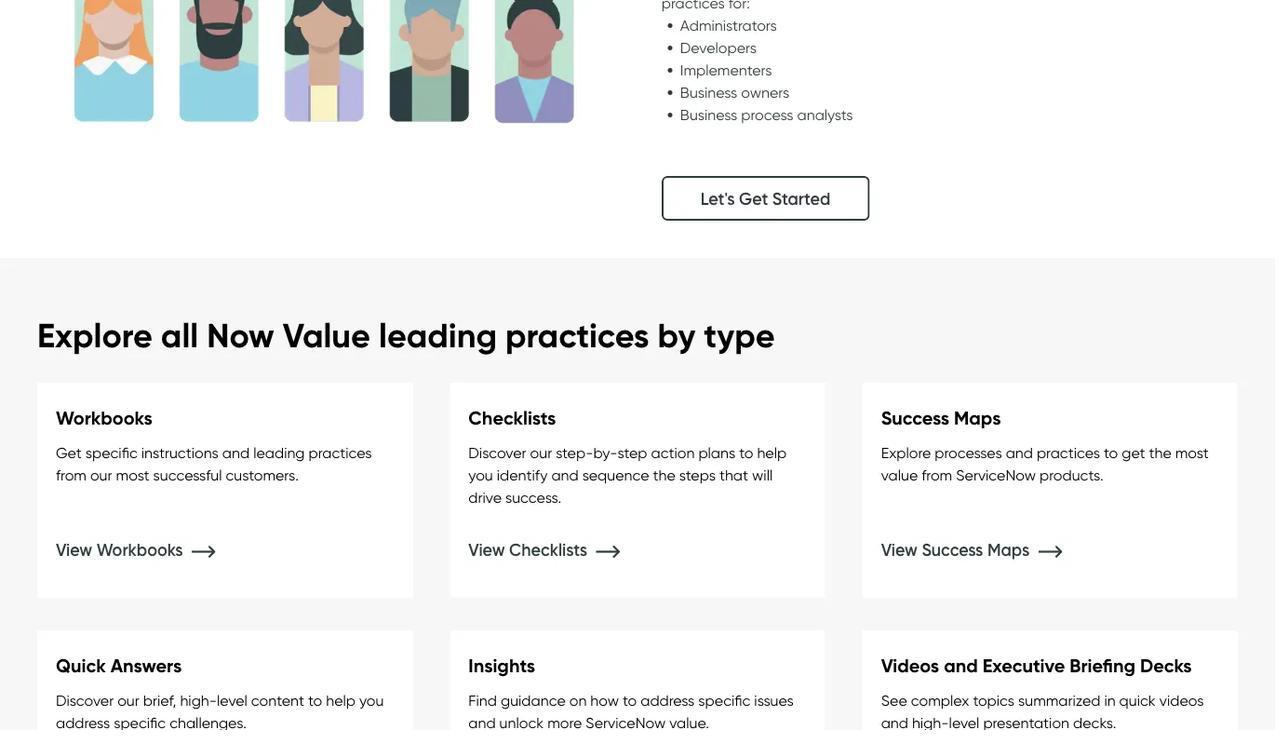 Task type: locate. For each thing, give the bounding box(es) containing it.
our up 'identify'
[[530, 444, 552, 462]]

to right how
[[623, 691, 637, 709]]

0 horizontal spatial practices
[[309, 444, 372, 462]]

practices for get specific instructions and leading practices from our most successful customers.
[[309, 444, 372, 462]]

view workbooks
[[56, 540, 187, 560]]

0 vertical spatial address
[[641, 691, 695, 709]]

checklists down success.
[[509, 540, 588, 560]]

help up will
[[757, 444, 787, 462]]

address inside discover our brief, high-level content to help you address specific challenges.
[[56, 714, 110, 730]]

from
[[56, 466, 87, 484], [922, 466, 953, 484]]

workbooks up instructions
[[56, 406, 152, 429]]

1 vertical spatial maps
[[988, 540, 1030, 560]]

see complex topics summarized in quick videos and high-level presentation decks.
[[882, 691, 1205, 730]]

administrators developers implementers business owners business process analysts
[[681, 16, 853, 124]]

0 vertical spatial discover
[[469, 444, 527, 462]]

business
[[681, 83, 738, 101], [681, 105, 738, 124]]

leading
[[379, 315, 497, 356], [253, 444, 305, 462]]

level
[[217, 691, 248, 709], [949, 714, 980, 730]]

1 vertical spatial workbooks
[[97, 540, 183, 560]]

let's
[[701, 188, 735, 209]]

started​
[[773, 188, 831, 209]]

decks
[[1141, 654, 1192, 677]]

success
[[882, 406, 950, 429], [922, 540, 984, 560]]

0 horizontal spatial from
[[56, 466, 87, 484]]

developers
[[681, 38, 757, 57]]

0 vertical spatial success
[[882, 406, 950, 429]]

and
[[222, 444, 250, 462], [1006, 444, 1034, 462], [552, 466, 579, 484], [944, 654, 978, 677], [469, 714, 496, 730], [882, 714, 909, 730]]

2 vertical spatial our
[[117, 691, 140, 709]]

1 horizontal spatial help
[[757, 444, 787, 462]]

high- inside see complex topics summarized in quick videos and high-level presentation decks.
[[913, 714, 949, 730]]

2 view from the left
[[882, 540, 918, 560]]

1 horizontal spatial get
[[739, 188, 769, 209]]

get
[[739, 188, 769, 209], [56, 444, 82, 462]]

specific inside the get specific instructions and leading practices from our most successful customers.
[[85, 444, 138, 462]]

0 vertical spatial help
[[757, 444, 787, 462]]

discover inside discover our step-by-step action plans to help you identify and sequence the steps that will drive success.
[[469, 444, 527, 462]]

level down complex
[[949, 714, 980, 730]]

all
[[161, 315, 199, 356]]

1 vertical spatial address
[[56, 714, 110, 730]]

step
[[618, 444, 648, 462]]

view for workbooks
[[56, 540, 92, 560]]

servicenow
[[957, 466, 1036, 484], [586, 714, 666, 730]]

customers.
[[226, 466, 299, 484]]

to inside explore processes and practices to get the most value from servicenow products.
[[1104, 444, 1119, 462]]

view for checklists
[[469, 540, 505, 560]]

view success maps link
[[882, 540, 1090, 560]]

and down see
[[882, 714, 909, 730]]

0 horizontal spatial high-
[[180, 691, 217, 709]]

0 vertical spatial level
[[217, 691, 248, 709]]

practices inside the get specific instructions and leading practices from our most successful customers.
[[309, 444, 372, 462]]

view
[[56, 540, 92, 560], [882, 540, 918, 560], [469, 540, 505, 560]]

help
[[757, 444, 787, 462], [326, 691, 356, 709]]

1 horizontal spatial servicenow
[[957, 466, 1036, 484]]

discover for checklists
[[469, 444, 527, 462]]

0 horizontal spatial most
[[116, 466, 150, 484]]

servicenow down processes in the right of the page
[[957, 466, 1036, 484]]

discover inside discover our brief, high-level content to help you address specific challenges.
[[56, 691, 114, 709]]

specific left instructions
[[85, 444, 138, 462]]

explore
[[37, 315, 153, 356], [882, 444, 932, 462]]

checklists up 'identify'
[[469, 406, 556, 429]]

identify
[[497, 466, 548, 484]]

1 horizontal spatial explore
[[882, 444, 932, 462]]

high- up challenges.
[[180, 691, 217, 709]]

1 vertical spatial level
[[949, 714, 980, 730]]

0 horizontal spatial help
[[326, 691, 356, 709]]

you
[[469, 466, 493, 484], [359, 691, 384, 709]]

0 vertical spatial our
[[530, 444, 552, 462]]

explore up the value
[[882, 444, 932, 462]]

1 vertical spatial success
[[922, 540, 984, 560]]

explore inside explore processes and practices to get the most value from servicenow products.
[[882, 444, 932, 462]]

help right content
[[326, 691, 356, 709]]

by-
[[594, 444, 618, 462]]

0 vertical spatial high-
[[180, 691, 217, 709]]

0 vertical spatial business
[[681, 83, 738, 101]]

1 horizontal spatial most
[[1176, 444, 1209, 462]]

by
[[658, 315, 696, 356]]

our left brief,
[[117, 691, 140, 709]]

1 vertical spatial high-
[[913, 714, 949, 730]]

1 horizontal spatial from
[[922, 466, 953, 484]]

0 vertical spatial explore
[[37, 315, 153, 356]]

0 horizontal spatial our
[[90, 466, 112, 484]]

2 horizontal spatial our
[[530, 444, 552, 462]]

topics
[[973, 691, 1015, 709]]

1 vertical spatial our
[[90, 466, 112, 484]]

1 horizontal spatial discover
[[469, 444, 527, 462]]

and down find
[[469, 714, 496, 730]]

specific down brief,
[[114, 714, 166, 730]]

our inside discover our brief, high-level content to help you address specific challenges.
[[117, 691, 140, 709]]

and down step- at the bottom left of page
[[552, 466, 579, 484]]

2 horizontal spatial view
[[882, 540, 918, 560]]

to inside discover our brief, high-level content to help you address specific challenges.
[[308, 691, 322, 709]]

most
[[1176, 444, 1209, 462], [116, 466, 150, 484]]

discover for quick answers
[[56, 691, 114, 709]]

0 vertical spatial leading
[[379, 315, 497, 356]]

servicenow inside find guidance on how to address specific issues and unlock more servicenow value.
[[586, 714, 666, 730]]

1 vertical spatial you
[[359, 691, 384, 709]]

most right the get
[[1176, 444, 1209, 462]]

most down instructions
[[116, 466, 150, 484]]

level inside see complex topics summarized in quick videos and high-level presentation decks.
[[949, 714, 980, 730]]

to
[[740, 444, 754, 462], [1104, 444, 1119, 462], [308, 691, 322, 709], [623, 691, 637, 709]]

view success maps
[[882, 540, 1034, 560]]

address up value.
[[641, 691, 695, 709]]

1 from from the left
[[56, 466, 87, 484]]

level up challenges.
[[217, 691, 248, 709]]

0 vertical spatial you
[[469, 466, 493, 484]]

high-
[[180, 691, 217, 709], [913, 714, 949, 730]]

0 horizontal spatial view
[[56, 540, 92, 560]]

specific inside find guidance on how to address specific issues and unlock more servicenow value.
[[699, 691, 751, 709]]

practices
[[506, 315, 650, 356], [309, 444, 372, 462], [1037, 444, 1101, 462]]

that
[[720, 466, 749, 484]]

address down 'quick'
[[56, 714, 110, 730]]

0 vertical spatial the
[[1150, 444, 1172, 462]]

discover
[[469, 444, 527, 462], [56, 691, 114, 709]]

the inside explore processes and practices to get the most value from servicenow products.
[[1150, 444, 1172, 462]]

implementers
[[681, 61, 772, 79]]

to right content
[[308, 691, 322, 709]]

1 vertical spatial servicenow
[[586, 714, 666, 730]]

1 vertical spatial discover
[[56, 691, 114, 709]]

maps
[[955, 406, 1001, 429], [988, 540, 1030, 560]]

view checklists link
[[469, 540, 648, 560]]

our
[[530, 444, 552, 462], [90, 466, 112, 484], [117, 691, 140, 709]]

most inside the get specific instructions and leading practices from our most successful customers.
[[116, 466, 150, 484]]

high- down complex
[[913, 714, 949, 730]]

more
[[548, 714, 582, 730]]

1 view from the left
[[56, 540, 92, 560]]

get
[[1122, 444, 1146, 462]]

0 horizontal spatial address
[[56, 714, 110, 730]]

find guidance on how to address specific issues and unlock more servicenow value.
[[469, 691, 794, 730]]

unlock
[[500, 714, 544, 730]]

explore all now value leading practices by type
[[37, 315, 775, 356]]

from right the value
[[922, 466, 953, 484]]

1 vertical spatial business
[[681, 105, 738, 124]]

1 vertical spatial help
[[326, 691, 356, 709]]

0 horizontal spatial the
[[653, 466, 676, 484]]

help inside discover our step-by-step action plans to help you identify and sequence the steps that will drive success.
[[757, 444, 787, 462]]

will
[[752, 466, 773, 484]]

our inside the get specific instructions and leading practices from our most successful customers.
[[90, 466, 112, 484]]

1 horizontal spatial leading
[[379, 315, 497, 356]]

explore left all
[[37, 315, 153, 356]]

the
[[1150, 444, 1172, 462], [653, 466, 676, 484]]

1 horizontal spatial you
[[469, 466, 493, 484]]

and inside see complex topics summarized in quick videos and high-level presentation decks.
[[882, 714, 909, 730]]

servicenow down how
[[586, 714, 666, 730]]

2 vertical spatial specific
[[114, 714, 166, 730]]

1 horizontal spatial address
[[641, 691, 695, 709]]

checklists
[[469, 406, 556, 429], [509, 540, 588, 560]]

0 horizontal spatial get
[[56, 444, 82, 462]]

0 horizontal spatial leading
[[253, 444, 305, 462]]

and up 'customers.'
[[222, 444, 250, 462]]

2 from from the left
[[922, 466, 953, 484]]

1 vertical spatial leading
[[253, 444, 305, 462]]

1 vertical spatial explore
[[882, 444, 932, 462]]

1 vertical spatial most
[[116, 466, 150, 484]]

from up view workbooks on the left of page
[[56, 466, 87, 484]]

0 vertical spatial most
[[1176, 444, 1209, 462]]

our up view workbooks on the left of page
[[90, 466, 112, 484]]

1 horizontal spatial level
[[949, 714, 980, 730]]

1 horizontal spatial practices
[[506, 315, 650, 356]]

0 vertical spatial servicenow
[[957, 466, 1036, 484]]

0 horizontal spatial explore
[[37, 315, 153, 356]]

products.
[[1040, 466, 1104, 484]]

the down "action"
[[653, 466, 676, 484]]

administrators
[[681, 16, 777, 34]]

1 vertical spatial get
[[56, 444, 82, 462]]

our inside discover our step-by-step action plans to help you identify and sequence the steps that will drive success.
[[530, 444, 552, 462]]

to up that
[[740, 444, 754, 462]]

value
[[882, 466, 918, 484]]

summarized
[[1019, 691, 1101, 709]]

1 vertical spatial the
[[653, 466, 676, 484]]

guidance
[[501, 691, 566, 709]]

0 horizontal spatial level
[[217, 691, 248, 709]]

0 vertical spatial specific
[[85, 444, 138, 462]]

3 view from the left
[[469, 540, 505, 560]]

the right the get
[[1150, 444, 1172, 462]]

discover up 'identify'
[[469, 444, 527, 462]]

1 horizontal spatial the
[[1150, 444, 1172, 462]]

1 horizontal spatial view
[[469, 540, 505, 560]]

find
[[469, 691, 497, 709]]

get inside the get specific instructions and leading practices from our most successful customers.
[[56, 444, 82, 462]]

specific up value.
[[699, 691, 751, 709]]

and right processes in the right of the page
[[1006, 444, 1034, 462]]

leading inside the get specific instructions and leading practices from our most successful customers.
[[253, 444, 305, 462]]

specific
[[85, 444, 138, 462], [699, 691, 751, 709], [114, 714, 166, 730]]

1 horizontal spatial high-
[[913, 714, 949, 730]]

discover our step-by-step action plans to help you identify and sequence the steps that will drive success.
[[469, 444, 787, 506]]

0 horizontal spatial servicenow
[[586, 714, 666, 730]]

2 horizontal spatial practices
[[1037, 444, 1101, 462]]

0 vertical spatial get
[[739, 188, 769, 209]]

to left the get
[[1104, 444, 1119, 462]]

workbooks down successful
[[97, 540, 183, 560]]

discover down 'quick'
[[56, 691, 114, 709]]

1 vertical spatial specific
[[699, 691, 751, 709]]

1 horizontal spatial our
[[117, 691, 140, 709]]

workbooks
[[56, 406, 152, 429], [97, 540, 183, 560]]

0 horizontal spatial discover
[[56, 691, 114, 709]]

0 horizontal spatial you
[[359, 691, 384, 709]]

from inside explore processes and practices to get the most value from servicenow products.
[[922, 466, 953, 484]]

our for checklists
[[530, 444, 552, 462]]

content
[[251, 691, 305, 709]]



Task type: vqa. For each thing, say whether or not it's contained in the screenshot.
View Workbooks
yes



Task type: describe. For each thing, give the bounding box(es) containing it.
and inside explore processes and practices to get the most value from servicenow products.
[[1006, 444, 1034, 462]]

insights
[[469, 654, 536, 677]]

quick
[[56, 654, 106, 677]]

how
[[591, 691, 619, 709]]

successful
[[153, 466, 222, 484]]

let's get started​ link
[[662, 176, 870, 221]]

let's get started​
[[701, 188, 831, 209]]

videos
[[882, 654, 940, 677]]

instructions
[[141, 444, 219, 462]]

quick
[[1120, 691, 1156, 709]]

videos
[[1160, 691, 1205, 709]]

2 business from the top
[[681, 105, 738, 124]]

quick answers
[[56, 654, 182, 677]]

value
[[283, 315, 371, 356]]

leading for value
[[379, 315, 497, 356]]

answers
[[110, 654, 182, 677]]

view workbooks link
[[56, 540, 243, 560]]

and inside find guidance on how to address specific issues and unlock more servicenow value.
[[469, 714, 496, 730]]

and inside discover our step-by-step action plans to help you identify and sequence the steps that will drive success.
[[552, 466, 579, 484]]

practices inside explore processes and practices to get the most value from servicenow products.
[[1037, 444, 1101, 462]]

view for success maps
[[882, 540, 918, 560]]

and inside the get specific instructions and leading practices from our most successful customers.
[[222, 444, 250, 462]]

action
[[651, 444, 695, 462]]

steps
[[680, 466, 716, 484]]

practices for explore all now value leading practices by type
[[506, 315, 650, 356]]

address inside find guidance on how to address specific issues and unlock more servicenow value.
[[641, 691, 695, 709]]

servicenow inside explore processes and practices to get the most value from servicenow products.
[[957, 466, 1036, 484]]

process
[[742, 105, 794, 124]]

analysts
[[798, 105, 853, 124]]

value.
[[670, 714, 709, 730]]

to inside find guidance on how to address specific issues and unlock more servicenow value.
[[623, 691, 637, 709]]

now
[[207, 315, 274, 356]]

processes
[[935, 444, 1003, 462]]

type
[[704, 315, 775, 356]]

plans
[[699, 444, 736, 462]]

1 business from the top
[[681, 83, 738, 101]]

explore processes and practices to get the most value from servicenow products.
[[882, 444, 1209, 484]]

our for quick answers
[[117, 691, 140, 709]]

help inside discover our brief, high-level content to help you address specific challenges.
[[326, 691, 356, 709]]

and up complex
[[944, 654, 978, 677]]

0 vertical spatial maps
[[955, 406, 1001, 429]]

complex
[[911, 691, 970, 709]]

from inside the get specific instructions and leading practices from our most successful customers.
[[56, 466, 87, 484]]

explore for explore all now value leading practices by type
[[37, 315, 153, 356]]

high- inside discover our brief, high-level content to help you address specific challenges.
[[180, 691, 217, 709]]

specific inside discover our brief, high-level content to help you address specific challenges.
[[114, 714, 166, 730]]

discover our brief, high-level content to help you address specific challenges.
[[56, 691, 384, 730]]

explore for explore processes and practices to get the most value from servicenow products.
[[882, 444, 932, 462]]

briefing
[[1070, 654, 1136, 677]]

to inside discover our step-by-step action plans to help you identify and sequence the steps that will drive success.
[[740, 444, 754, 462]]

you inside discover our step-by-step action plans to help you identify and sequence the steps that will drive success.
[[469, 466, 493, 484]]

0 vertical spatial workbooks
[[56, 406, 152, 429]]

drive
[[469, 488, 502, 506]]

decks.
[[1074, 714, 1117, 730]]

view checklists
[[469, 540, 592, 560]]

sequence
[[583, 466, 650, 484]]

videos and executive briefing decks
[[882, 654, 1192, 677]]

most inside explore processes and practices to get the most value from servicenow products.
[[1176, 444, 1209, 462]]

issues
[[755, 691, 794, 709]]

the inside discover our step-by-step action plans to help you identify and sequence the steps that will drive success.
[[653, 466, 676, 484]]

success.
[[506, 488, 562, 506]]

brief,
[[143, 691, 176, 709]]

level inside discover our brief, high-level content to help you address specific challenges.
[[217, 691, 248, 709]]

0 vertical spatial checklists
[[469, 406, 556, 429]]

success maps
[[882, 406, 1001, 429]]

see
[[882, 691, 908, 709]]

get specific instructions and leading practices from our most successful customers.
[[56, 444, 372, 484]]

owners
[[742, 83, 790, 101]]

1 vertical spatial checklists
[[509, 540, 588, 560]]

step-
[[556, 444, 594, 462]]

presentation
[[984, 714, 1070, 730]]

challenges.
[[170, 714, 247, 730]]

in
[[1105, 691, 1116, 709]]

you inside discover our brief, high-level content to help you address specific challenges.
[[359, 691, 384, 709]]

on
[[570, 691, 587, 709]]

leading for and
[[253, 444, 305, 462]]

executive
[[983, 654, 1066, 677]]



